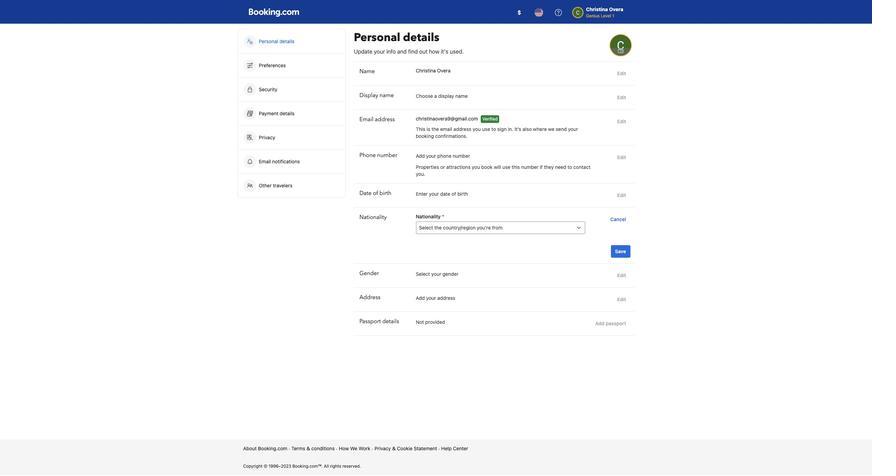 Task type: describe. For each thing, give the bounding box(es) containing it.
all
[[324, 464, 329, 469]]

we
[[350, 446, 358, 451]]

other
[[259, 183, 272, 188]]

about booking.com link
[[243, 445, 287, 452]]

reserved.
[[343, 464, 361, 469]]

passport
[[360, 318, 381, 325]]

phone
[[360, 152, 376, 159]]

0 horizontal spatial number
[[377, 152, 398, 159]]

help
[[442, 446, 452, 451]]

edit for gender
[[618, 272, 627, 278]]

update
[[354, 48, 373, 55]]

phone number
[[360, 152, 398, 159]]

your inside the personal details update your info and find out how it's used.
[[374, 48, 385, 55]]

details for passport details
[[383, 318, 399, 325]]

gender
[[443, 271, 459, 277]]

privacy & cookie statement
[[375, 446, 437, 451]]

properties
[[416, 164, 439, 170]]

travelers
[[273, 183, 293, 188]]

display
[[439, 93, 454, 99]]

$
[[518, 9, 521, 16]]

not provided
[[416, 319, 445, 325]]

info
[[387, 48, 396, 55]]

the
[[432, 126, 439, 132]]

& for terms
[[307, 446, 310, 451]]

gender
[[360, 270, 379, 277]]

work
[[359, 446, 371, 451]]

select your gender
[[416, 271, 459, 277]]

in.
[[508, 126, 514, 132]]

& for privacy
[[392, 446, 396, 451]]

sign
[[498, 126, 507, 132]]

date of birth
[[360, 190, 392, 197]]

copyright
[[243, 464, 263, 469]]

this is the email address you use to sign in. it's also where we send your booking confirmations.
[[416, 126, 578, 139]]

payment details
[[259, 110, 296, 116]]

cancel button
[[608, 213, 629, 226]]

personal details link
[[238, 30, 345, 53]]

rights
[[330, 464, 342, 469]]

properties or attractions you book will use this number if they need to contact you.
[[416, 164, 591, 177]]

verified
[[483, 116, 498, 122]]

choose
[[416, 93, 433, 99]]

use for email address
[[482, 126, 490, 132]]

date
[[441, 191, 451, 197]]

if
[[540, 164, 543, 170]]

payment
[[259, 110, 279, 116]]

address
[[360, 294, 381, 301]]

privacy for privacy & cookie statement
[[375, 446, 391, 451]]

this
[[416, 126, 426, 132]]

center
[[453, 446, 468, 451]]

1
[[613, 13, 615, 18]]

terms
[[292, 446, 305, 451]]

personal details update your info and find out how it's used.
[[354, 30, 464, 55]]

1996–2023
[[269, 464, 291, 469]]

contact
[[574, 164, 591, 170]]

edit for email address
[[618, 118, 627, 124]]

edit button for gender
[[615, 269, 629, 282]]

other travelers
[[259, 183, 293, 188]]

it's
[[515, 126, 522, 132]]

add for add passport
[[596, 320, 605, 326]]

choose a display name
[[416, 93, 468, 99]]

0 vertical spatial address
[[375, 116, 395, 123]]

booking
[[416, 133, 434, 139]]

edit button for date of birth
[[615, 189, 629, 202]]

copyright © 1996–2023 booking.com™. all rights reserved.
[[243, 464, 361, 469]]

book
[[482, 164, 493, 170]]

add for add your phone number
[[416, 153, 425, 159]]

edit button for display name
[[615, 91, 629, 104]]

privacy link
[[238, 126, 345, 149]]

1 horizontal spatial number
[[453, 153, 470, 159]]

to inside properties or attractions you book will use this number if they need to contact you.
[[568, 164, 572, 170]]

genius
[[586, 13, 600, 18]]

email for email notifications
[[259, 159, 271, 164]]

your for enter your date of birth
[[429, 191, 439, 197]]

add your address
[[416, 295, 456, 301]]

your for add your address
[[426, 295, 436, 301]]

your inside this is the email address you use to sign in. it's also where we send your booking confirmations.
[[568, 126, 578, 132]]

overa for christina overa
[[437, 68, 451, 74]]

to inside this is the email address you use to sign in. it's also where we send your booking confirmations.
[[492, 126, 496, 132]]

christina for christina overa genius level 1
[[586, 6, 608, 12]]

is
[[427, 126, 431, 132]]

1 horizontal spatial name
[[456, 93, 468, 99]]

you inside this is the email address you use to sign in. it's also where we send your booking confirmations.
[[473, 126, 481, 132]]

about booking.com
[[243, 446, 287, 451]]

2 vertical spatial address
[[438, 295, 456, 301]]

provided
[[426, 319, 445, 325]]

this
[[512, 164, 520, 170]]

other travelers link
[[238, 174, 345, 198]]

level
[[601, 13, 612, 18]]

out
[[420, 48, 428, 55]]

select
[[416, 271, 430, 277]]

will
[[494, 164, 501, 170]]

date
[[360, 190, 372, 197]]

name
[[360, 68, 375, 75]]

add your phone number
[[416, 153, 470, 159]]

also
[[523, 126, 532, 132]]

0 horizontal spatial name
[[380, 92, 394, 99]]

$ button
[[511, 4, 528, 21]]

edit for date of birth
[[618, 192, 627, 198]]

email
[[441, 126, 452, 132]]



Task type: vqa. For each thing, say whether or not it's contained in the screenshot.


Task type: locate. For each thing, give the bounding box(es) containing it.
& inside privacy & cookie statement link
[[392, 446, 396, 451]]

help center link
[[442, 445, 468, 452]]

phone
[[438, 153, 452, 159]]

use inside properties or attractions you book will use this number if they need to contact you.
[[503, 164, 511, 170]]

cookie
[[397, 446, 413, 451]]

1 vertical spatial add
[[416, 295, 425, 301]]

4 edit button from the top
[[615, 151, 629, 164]]

add
[[416, 153, 425, 159], [416, 295, 425, 301], [596, 320, 605, 326]]

confirmations.
[[435, 133, 468, 139]]

4 edit from the top
[[618, 154, 627, 160]]

add left passport
[[596, 320, 605, 326]]

overa up '1'
[[610, 6, 624, 12]]

display
[[360, 92, 378, 99]]

enter your date of birth
[[416, 191, 468, 197]]

address down gender
[[438, 295, 456, 301]]

and
[[398, 48, 407, 55]]

attractions
[[447, 164, 471, 170]]

7 edit from the top
[[618, 296, 627, 302]]

6 edit from the top
[[618, 272, 627, 278]]

christina down out
[[416, 68, 436, 74]]

christina inside christina overa genius level 1
[[586, 6, 608, 12]]

you left book
[[472, 164, 480, 170]]

need
[[555, 164, 567, 170]]

add for add your address
[[416, 295, 425, 301]]

0 horizontal spatial of
[[373, 190, 378, 197]]

your right the select
[[432, 271, 442, 277]]

0 vertical spatial add
[[416, 153, 425, 159]]

overa
[[610, 6, 624, 12], [437, 68, 451, 74]]

nationality for nationality
[[360, 214, 387, 221]]

personal up the update
[[354, 30, 401, 45]]

2 nationality from the left
[[416, 214, 441, 219]]

email for email address
[[360, 116, 374, 123]]

details
[[403, 30, 440, 45], [280, 38, 295, 44], [280, 110, 295, 116], [383, 318, 399, 325]]

details up preferences link
[[280, 38, 295, 44]]

1 vertical spatial address
[[454, 126, 472, 132]]

add inside dropdown button
[[596, 320, 605, 326]]

personal for personal details update your info and find out how it's used.
[[354, 30, 401, 45]]

to
[[492, 126, 496, 132], [568, 164, 572, 170]]

3 edit from the top
[[618, 118, 627, 124]]

1 nationality from the left
[[360, 214, 387, 221]]

christina overa genius level 1
[[586, 6, 624, 18]]

send
[[556, 126, 567, 132]]

booking.com
[[258, 446, 287, 451]]

6 edit button from the top
[[615, 269, 629, 282]]

how
[[429, 48, 440, 55]]

personal up preferences
[[259, 38, 278, 44]]

edit button for email address
[[615, 115, 629, 128]]

passport
[[606, 320, 627, 326]]

0 vertical spatial to
[[492, 126, 496, 132]]

number inside properties or attractions you book will use this number if they need to contact you.
[[522, 164, 539, 170]]

you inside properties or attractions you book will use this number if they need to contact you.
[[472, 164, 480, 170]]

1 horizontal spatial nationality
[[416, 214, 441, 219]]

of
[[373, 190, 378, 197], [452, 191, 456, 197]]

security
[[259, 86, 278, 92]]

your left info
[[374, 48, 385, 55]]

1 edit button from the top
[[615, 67, 629, 80]]

1 horizontal spatial of
[[452, 191, 456, 197]]

0 horizontal spatial nationality
[[360, 214, 387, 221]]

details up out
[[403, 30, 440, 45]]

used.
[[450, 48, 464, 55]]

edit for display name
[[618, 94, 627, 100]]

save
[[615, 248, 627, 254]]

0 vertical spatial use
[[482, 126, 490, 132]]

your for select your gender
[[432, 271, 442, 277]]

0 vertical spatial christina
[[586, 6, 608, 12]]

edit
[[618, 70, 627, 76], [618, 94, 627, 100], [618, 118, 627, 124], [618, 154, 627, 160], [618, 192, 627, 198], [618, 272, 627, 278], [618, 296, 627, 302]]

0 horizontal spatial use
[[482, 126, 490, 132]]

conditions
[[312, 446, 335, 451]]

how
[[339, 446, 349, 451]]

& left cookie
[[392, 446, 396, 451]]

3 edit button from the top
[[615, 115, 629, 128]]

edit for name
[[618, 70, 627, 76]]

edit for phone number
[[618, 154, 627, 160]]

number
[[377, 152, 398, 159], [453, 153, 470, 159], [522, 164, 539, 170]]

your for add your phone number
[[426, 153, 436, 159]]

your up 'not provided'
[[426, 295, 436, 301]]

edit button for name
[[615, 67, 629, 80]]

not
[[416, 319, 424, 325]]

your up properties
[[426, 153, 436, 159]]

2 edit button from the top
[[615, 91, 629, 104]]

number up attractions
[[453, 153, 470, 159]]

1 horizontal spatial use
[[503, 164, 511, 170]]

how we work
[[339, 446, 371, 451]]

details for payment details
[[280, 110, 295, 116]]

nationality left *
[[416, 214, 441, 219]]

passport details
[[360, 318, 399, 325]]

your
[[374, 48, 385, 55], [568, 126, 578, 132], [426, 153, 436, 159], [429, 191, 439, 197], [432, 271, 442, 277], [426, 295, 436, 301]]

christina up genius
[[586, 6, 608, 12]]

address down display name
[[375, 116, 395, 123]]

1 horizontal spatial email
[[360, 116, 374, 123]]

1 horizontal spatial &
[[392, 446, 396, 451]]

overa inside christina overa genius level 1
[[610, 6, 624, 12]]

0 horizontal spatial privacy
[[259, 134, 275, 140]]

1 vertical spatial use
[[503, 164, 511, 170]]

email
[[360, 116, 374, 123], [259, 159, 271, 164]]

save button
[[611, 245, 631, 258]]

birth right date
[[458, 191, 468, 197]]

1 & from the left
[[307, 446, 310, 451]]

address
[[375, 116, 395, 123], [454, 126, 472, 132], [438, 295, 456, 301]]

name right the display
[[456, 93, 468, 99]]

christinaovera9@gmail.com
[[416, 116, 478, 122]]

booking.com™.
[[293, 464, 323, 469]]

1 vertical spatial overa
[[437, 68, 451, 74]]

or
[[441, 164, 445, 170]]

details right payment
[[280, 110, 295, 116]]

1 vertical spatial to
[[568, 164, 572, 170]]

0 horizontal spatial &
[[307, 446, 310, 451]]

to right need
[[568, 164, 572, 170]]

of right date
[[452, 191, 456, 197]]

& inside terms & conditions link
[[307, 446, 310, 451]]

christina for christina overa
[[416, 68, 436, 74]]

1 horizontal spatial to
[[568, 164, 572, 170]]

email left notifications
[[259, 159, 271, 164]]

nationality
[[360, 214, 387, 221], [416, 214, 441, 219]]

they
[[544, 164, 554, 170]]

terms & conditions
[[292, 446, 335, 451]]

1 vertical spatial you
[[472, 164, 480, 170]]

privacy & cookie statement link
[[375, 445, 437, 452]]

0 horizontal spatial christina
[[416, 68, 436, 74]]

personal
[[354, 30, 401, 45], [259, 38, 278, 44]]

1 horizontal spatial overa
[[610, 6, 624, 12]]

©
[[264, 464, 268, 469]]

use for phone number
[[503, 164, 511, 170]]

email notifications link
[[238, 150, 345, 173]]

0 horizontal spatial personal
[[259, 38, 278, 44]]

birth right "date"
[[380, 190, 392, 197]]

7 edit button from the top
[[615, 293, 629, 306]]

2 edit from the top
[[618, 94, 627, 100]]

edit button
[[615, 67, 629, 80], [615, 91, 629, 104], [615, 115, 629, 128], [615, 151, 629, 164], [615, 189, 629, 202], [615, 269, 629, 282], [615, 293, 629, 306]]

preferences
[[259, 62, 286, 68]]

details right passport
[[383, 318, 399, 325]]

0 vertical spatial overa
[[610, 6, 624, 12]]

&
[[307, 446, 310, 451], [392, 446, 396, 451]]

email down display
[[360, 116, 374, 123]]

0 vertical spatial privacy
[[259, 134, 275, 140]]

0 horizontal spatial birth
[[380, 190, 392, 197]]

1 vertical spatial email
[[259, 159, 271, 164]]

0 horizontal spatial overa
[[437, 68, 451, 74]]

0 horizontal spatial email
[[259, 159, 271, 164]]

5 edit button from the top
[[615, 189, 629, 202]]

1 vertical spatial christina
[[416, 68, 436, 74]]

christina
[[586, 6, 608, 12], [416, 68, 436, 74]]

privacy for privacy
[[259, 134, 275, 140]]

overa down it's
[[437, 68, 451, 74]]

personal details
[[259, 38, 295, 44]]

2 vertical spatial add
[[596, 320, 605, 326]]

find
[[408, 48, 418, 55]]

& right terms
[[307, 446, 310, 451]]

help center
[[442, 446, 468, 451]]

email notifications
[[259, 159, 300, 164]]

1 horizontal spatial privacy
[[375, 446, 391, 451]]

use inside this is the email address you use to sign in. it's also where we send your booking confirmations.
[[482, 126, 490, 132]]

edit button for address
[[615, 293, 629, 306]]

statement
[[414, 446, 437, 451]]

we
[[548, 126, 555, 132]]

personal for personal details
[[259, 38, 278, 44]]

0 horizontal spatial to
[[492, 126, 496, 132]]

2 horizontal spatial number
[[522, 164, 539, 170]]

address inside this is the email address you use to sign in. it's also where we send your booking confirmations.
[[454, 126, 472, 132]]

address up confirmations.
[[454, 126, 472, 132]]

1 vertical spatial privacy
[[375, 446, 391, 451]]

christina overa
[[416, 68, 451, 74]]

use right will
[[503, 164, 511, 170]]

edit for address
[[618, 296, 627, 302]]

add up properties
[[416, 153, 425, 159]]

notifications
[[272, 159, 300, 164]]

use down verified
[[482, 126, 490, 132]]

you left sign at right top
[[473, 126, 481, 132]]

privacy
[[259, 134, 275, 140], [375, 446, 391, 451]]

payment details link
[[238, 102, 345, 125]]

0 vertical spatial email
[[360, 116, 374, 123]]

your right send on the right of page
[[568, 126, 578, 132]]

privacy down payment
[[259, 134, 275, 140]]

about
[[243, 446, 257, 451]]

details inside the personal details update your info and find out how it's used.
[[403, 30, 440, 45]]

personal inside the personal details update your info and find out how it's used.
[[354, 30, 401, 45]]

name right display
[[380, 92, 394, 99]]

0 vertical spatial you
[[473, 126, 481, 132]]

1 edit from the top
[[618, 70, 627, 76]]

of right "date"
[[373, 190, 378, 197]]

use
[[482, 126, 490, 132], [503, 164, 511, 170]]

nationality down date of birth
[[360, 214, 387, 221]]

security link
[[238, 78, 345, 101]]

your left date
[[429, 191, 439, 197]]

privacy right work
[[375, 446, 391, 451]]

add passport
[[596, 320, 627, 326]]

5 edit from the top
[[618, 192, 627, 198]]

display name
[[360, 92, 394, 99]]

overa for christina overa genius level 1
[[610, 6, 624, 12]]

1 horizontal spatial christina
[[586, 6, 608, 12]]

details for personal details
[[280, 38, 295, 44]]

number right phone
[[377, 152, 398, 159]]

edit button for phone number
[[615, 151, 629, 164]]

details for personal details update your info and find out how it's used.
[[403, 30, 440, 45]]

number left if
[[522, 164, 539, 170]]

nationality for nationality *
[[416, 214, 441, 219]]

to left sign at right top
[[492, 126, 496, 132]]

enter
[[416, 191, 428, 197]]

nationality *
[[416, 214, 445, 219]]

add up not
[[416, 295, 425, 301]]

2 & from the left
[[392, 446, 396, 451]]

1 horizontal spatial birth
[[458, 191, 468, 197]]

1 horizontal spatial personal
[[354, 30, 401, 45]]



